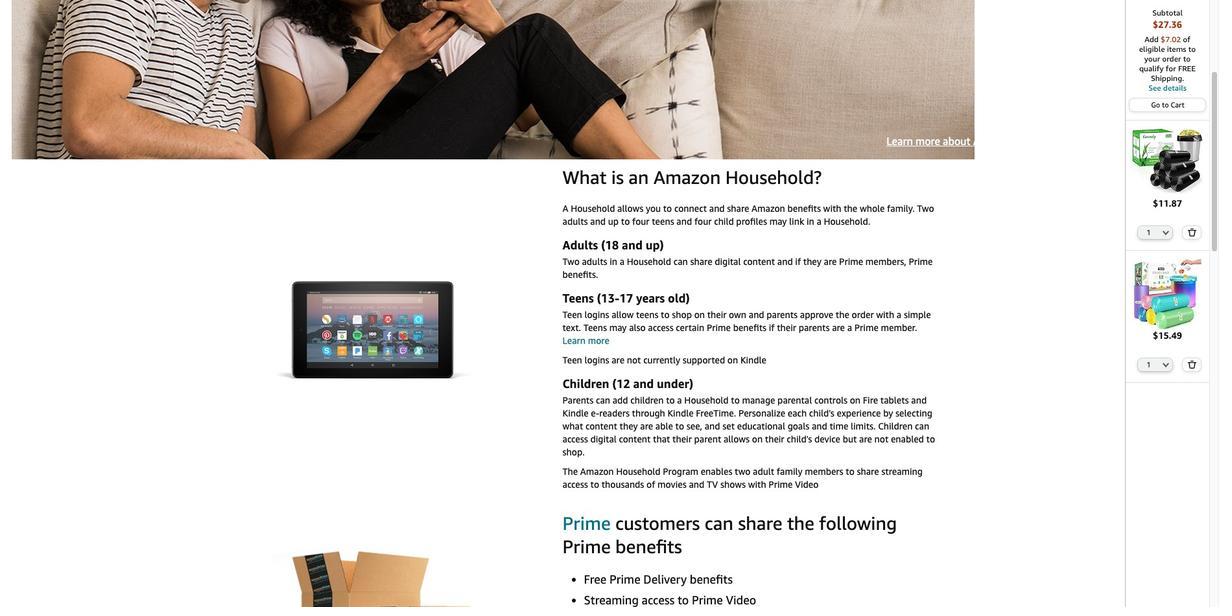 Task type: locate. For each thing, give the bounding box(es) containing it.
kindle down parents at the left of page
[[563, 408, 589, 419]]

in right link
[[807, 216, 814, 227]]

delete image
[[1187, 228, 1197, 236], [1187, 361, 1197, 369]]

0 vertical spatial they
[[803, 256, 822, 267]]

1 vertical spatial teen
[[563, 355, 582, 366]]

logins down learn more link
[[585, 355, 609, 366]]

1 horizontal spatial more
[[916, 135, 940, 148]]

the amazon household program enables two adult family members to share streaming access to thousands of movies and tv shows with prime video
[[563, 466, 923, 490]]

amazon
[[973, 135, 1012, 148], [654, 167, 721, 188], [752, 203, 785, 214], [580, 466, 614, 477]]

1 delete image from the top
[[1187, 228, 1197, 236]]

simple
[[904, 309, 931, 320]]

0 vertical spatial of
[[1183, 34, 1191, 44]]

on inside teens (13-17 years old) teen logins allow teens to shop on their own and parents approve the order with a simple text. teens may also access certain prime benefits if their parents are a prime member. learn more
[[694, 309, 705, 320]]

what is an amazon household?
[[563, 167, 822, 188]]

on right supported
[[728, 355, 738, 366]]

(13-
[[597, 291, 619, 305]]

1 vertical spatial the
[[836, 309, 849, 320]]

in down (18
[[610, 256, 617, 267]]

also
[[629, 322, 646, 333]]

0 horizontal spatial if
[[769, 322, 775, 333]]

1 horizontal spatial parents
[[799, 322, 830, 333]]

benefits right 'delivery'
[[690, 573, 733, 587]]

to right you
[[663, 203, 672, 214]]

the up household.
[[844, 203, 857, 214]]

0 vertical spatial with
[[823, 203, 841, 214]]

order inside of eligible items to your order to qualify for free shipping.
[[1162, 54, 1181, 64]]

may down allow
[[609, 322, 627, 333]]

1 for $15.49
[[1147, 361, 1151, 369]]

learn inside teens (13-17 years old) teen logins allow teens to shop on their own and parents approve the order with a simple text. teens may also access certain prime benefits if their parents are a prime member. learn more
[[563, 335, 586, 346]]

a down under)
[[677, 395, 682, 406]]

content inside the adults (18 and up) two adults in a household can share digital content and if they are prime members, prime benefits.
[[743, 256, 775, 267]]

children up parents at the left of page
[[563, 377, 609, 391]]

delete image right dropdown icon
[[1187, 361, 1197, 369]]

eligible
[[1139, 44, 1165, 54]]

2 vertical spatial the
[[787, 513, 814, 534]]

prime inside the amazon household program enables two adult family members to share streaming access to thousands of movies and tv shows with prime video
[[769, 479, 793, 490]]

on
[[694, 309, 705, 320], [728, 355, 738, 366], [850, 395, 861, 406], [752, 434, 763, 445]]

prime
[[839, 256, 863, 267], [909, 256, 933, 267], [707, 322, 731, 333], [855, 322, 879, 333], [769, 479, 793, 490], [563, 513, 611, 534], [563, 536, 611, 558], [610, 573, 641, 587]]

2 horizontal spatial content
[[743, 256, 775, 267]]

None submit
[[1183, 226, 1201, 239], [1183, 359, 1201, 372], [1183, 226, 1201, 239], [1183, 359, 1201, 372]]

1 horizontal spatial of
[[1183, 34, 1191, 44]]

two
[[735, 466, 751, 477]]

0 vertical spatial teen
[[563, 309, 582, 320]]

allows inside a household allows you to connect and share amazon benefits with the whole family. two adults and up to four teens and four child profiles may link in a household.
[[617, 203, 643, 214]]

can inside the adults (18 and up) two adults in a household can share digital content and if they are prime members, prime benefits.
[[674, 256, 688, 267]]

of left movies at the bottom of the page
[[647, 479, 655, 490]]

are up (12
[[612, 355, 625, 366]]

0 horizontal spatial children
[[563, 377, 609, 391]]

tv
[[707, 479, 718, 490]]

access
[[648, 322, 674, 333], [563, 434, 588, 445], [563, 479, 588, 490]]

can up the old)
[[674, 256, 688, 267]]

order right approve
[[852, 309, 874, 320]]

1 horizontal spatial two
[[917, 203, 934, 214]]

teens inside a household allows you to connect and share amazon benefits with the whole family. two adults and up to four teens and four child profiles may link in a household.
[[652, 216, 674, 227]]

access down the
[[563, 479, 588, 490]]

household up freetime.
[[684, 395, 729, 406]]

allows
[[617, 203, 643, 214], [724, 434, 750, 445]]

the
[[844, 203, 857, 214], [836, 309, 849, 320], [787, 513, 814, 534]]

kindle
[[741, 355, 767, 366], [563, 408, 589, 419], [668, 408, 694, 419]]

in inside a household allows you to connect and share amazon benefits with the whole family. two adults and up to four teens and four child profiles may link in a household.
[[807, 216, 814, 227]]

able
[[656, 421, 673, 432]]

kindle up see,
[[668, 408, 694, 419]]

amazon up profiles
[[752, 203, 785, 214]]

2 1 from the top
[[1147, 361, 1151, 369]]

a
[[563, 203, 568, 214]]

a inside a household allows you to connect and share amazon benefits with the whole family. two adults and up to four teens and four child profiles may link in a household.
[[817, 216, 822, 227]]

0 vertical spatial if
[[795, 256, 801, 267]]

1 vertical spatial learn
[[563, 335, 586, 346]]

children down the by
[[878, 421, 913, 432]]

benefits down the own
[[733, 322, 767, 333]]

prime down family on the bottom of the page
[[769, 479, 793, 490]]

1 teen from the top
[[563, 309, 582, 320]]

an
[[629, 167, 649, 188]]

(12
[[612, 377, 630, 391]]

controls
[[814, 395, 848, 406]]

1 horizontal spatial order
[[1162, 54, 1181, 64]]

share
[[727, 203, 749, 214], [690, 256, 712, 267], [857, 466, 879, 477], [738, 513, 782, 534]]

and inside teens (13-17 years old) teen logins allow teens to shop on their own and parents approve the order with a simple text. teens may also access certain prime benefits if their parents are a prime member. learn more
[[749, 309, 764, 320]]

adult
[[753, 466, 774, 477]]

1 horizontal spatial not
[[875, 434, 889, 445]]

0 horizontal spatial with
[[748, 479, 766, 490]]

program
[[663, 466, 698, 477]]

children
[[630, 395, 664, 406]]

content down the e-
[[586, 421, 617, 432]]

and up child
[[709, 203, 725, 214]]

are
[[824, 256, 837, 267], [832, 322, 845, 333], [612, 355, 625, 366], [640, 421, 653, 432], [859, 434, 872, 445]]

benefits.
[[563, 269, 598, 280]]

2 vertical spatial with
[[748, 479, 766, 490]]

own
[[729, 309, 747, 320]]

members
[[805, 466, 843, 477]]

free
[[584, 573, 607, 587]]

share down connect
[[690, 256, 712, 267]]

educational
[[737, 421, 785, 432]]

in inside the adults (18 and up) two adults in a household can share digital content and if they are prime members, prime benefits.
[[610, 256, 617, 267]]

share inside the adults (18 and up) two adults in a household can share digital content and if they are prime members, prime benefits.
[[690, 256, 712, 267]]

benefits up link
[[788, 203, 821, 214]]

0 vertical spatial learn
[[887, 135, 913, 148]]

and left tv
[[689, 479, 704, 490]]

child's down controls
[[809, 408, 835, 419]]

0 horizontal spatial two
[[563, 256, 580, 267]]

amazon up connect
[[654, 167, 721, 188]]

0 vertical spatial order
[[1162, 54, 1181, 64]]

1 horizontal spatial in
[[807, 216, 814, 227]]

digital
[[715, 256, 741, 267], [590, 434, 617, 445]]

with up member.
[[876, 309, 894, 320]]

can
[[674, 256, 688, 267], [596, 395, 610, 406], [915, 421, 929, 432], [705, 513, 733, 534]]

not down limits.
[[875, 434, 889, 445]]

manage
[[742, 395, 775, 406]]

four down you
[[632, 216, 650, 227]]

up)
[[646, 238, 664, 252]]

go to cart
[[1151, 101, 1185, 109]]

customers
[[615, 513, 700, 534]]

1 horizontal spatial digital
[[715, 256, 741, 267]]

and up children
[[633, 377, 654, 391]]

delete image for $11.87
[[1187, 228, 1197, 236]]

parents
[[767, 309, 798, 320], [799, 322, 830, 333]]

are down household.
[[824, 256, 837, 267]]

benefits inside teens (13-17 years old) teen logins allow teens to shop on their own and parents approve the order with a simple text. teens may also access certain prime benefits if their parents are a prime member. learn more
[[733, 322, 767, 333]]

can up the e-
[[596, 395, 610, 406]]

child's down goals
[[787, 434, 812, 445]]

adults inside a household allows you to connect and share amazon benefits with the whole family. two adults and up to four teens and four child profiles may link in a household.
[[563, 216, 588, 227]]

what
[[563, 167, 607, 188]]

1 horizontal spatial four
[[694, 216, 712, 227]]

may inside a household allows you to connect and share amazon benefits with the whole family. two adults and up to four teens and four child profiles may link in a household.
[[770, 216, 787, 227]]

0 vertical spatial the
[[844, 203, 857, 214]]

teen up text.
[[563, 309, 582, 320]]

teens up learn more link
[[583, 322, 607, 333]]

share up profiles
[[727, 203, 749, 214]]

teens down benefits.
[[563, 291, 594, 305]]

e-
[[591, 408, 599, 419]]

1 horizontal spatial they
[[803, 256, 822, 267]]

are down approve
[[832, 322, 845, 333]]

0 vertical spatial teens
[[652, 216, 674, 227]]

1 vertical spatial logins
[[585, 355, 609, 366]]

1 vertical spatial more
[[588, 335, 610, 346]]

order inside teens (13-17 years old) teen logins allow teens to shop on their own and parents approve the order with a simple text. teens may also access certain prime benefits if their parents are a prime member. learn more
[[852, 309, 874, 320]]

can inside customers can share the following prime benefits
[[705, 513, 733, 534]]

0 vertical spatial logins
[[585, 309, 609, 320]]

1 vertical spatial 1
[[1147, 361, 1151, 369]]

0 vertical spatial 1
[[1147, 228, 1151, 236]]

that
[[653, 434, 670, 445]]

can down tv
[[705, 513, 733, 534]]

1 vertical spatial delete image
[[1187, 361, 1197, 369]]

1 vertical spatial digital
[[590, 434, 617, 445]]

adults up benefits.
[[582, 256, 607, 267]]

share left 'streaming'
[[857, 466, 879, 477]]

see,
[[687, 421, 702, 432]]

and right the own
[[749, 309, 764, 320]]

1 vertical spatial allows
[[724, 434, 750, 445]]

movies
[[658, 479, 687, 490]]

1 vertical spatial child's
[[787, 434, 812, 445]]

1 vertical spatial with
[[876, 309, 894, 320]]

they down link
[[803, 256, 822, 267]]

member.
[[881, 322, 917, 333]]

1 vertical spatial access
[[563, 434, 588, 445]]

0 horizontal spatial order
[[852, 309, 874, 320]]

household down up)
[[627, 256, 671, 267]]

the right approve
[[836, 309, 849, 320]]

more down (13-
[[588, 335, 610, 346]]

teen down learn more link
[[563, 355, 582, 366]]

0 horizontal spatial not
[[627, 355, 641, 366]]

1 vertical spatial children
[[878, 421, 913, 432]]

and down link
[[777, 256, 793, 267]]

2 logins from the top
[[585, 355, 609, 366]]

teens down you
[[652, 216, 674, 227]]

0 vertical spatial parents
[[767, 309, 798, 320]]

1 1 from the top
[[1147, 228, 1151, 236]]

teens
[[563, 291, 594, 305], [583, 322, 607, 333]]

2 vertical spatial access
[[563, 479, 588, 490]]

1 vertical spatial adults
[[582, 256, 607, 267]]

content left that
[[619, 434, 651, 445]]

access right also
[[648, 322, 674, 333]]

learn more link
[[563, 335, 610, 346]]

to left the shop
[[661, 309, 670, 320]]

0 vertical spatial two
[[917, 203, 934, 214]]

1 vertical spatial teens
[[636, 309, 659, 320]]

2 teen from the top
[[563, 355, 582, 366]]

four down connect
[[694, 216, 712, 227]]

kindle up manage
[[741, 355, 767, 366]]

about
[[943, 135, 971, 148]]

0 horizontal spatial four
[[632, 216, 650, 227]]

more left 'about'
[[916, 135, 940, 148]]

digital inside children (12 and under) parents can add children to a household to manage parental controls on fire tablets and kindle e-readers through kindle freetime. personalize each child's experience by selecting what content they are able to see, and set educational goals and time limits. children can access digital content that their parent allows on their child's device but are not enabled to shop.
[[590, 434, 617, 445]]

the inside teens (13-17 years old) teen logins allow teens to shop on their own and parents approve the order with a simple text. teens may also access certain prime benefits if their parents are a prime member. learn more
[[836, 309, 849, 320]]

parents left approve
[[767, 309, 798, 320]]

1 vertical spatial not
[[875, 434, 889, 445]]

to right "up"
[[621, 216, 630, 227]]

on up the certain
[[694, 309, 705, 320]]

1.2 gallon/330pcs strong trash bags colorful clear garbage bags by teivio, bathroom trash can bin liners, small plastic bags for home office kitchen, multicolor image
[[1132, 259, 1203, 330]]

but
[[843, 434, 857, 445]]

0 horizontal spatial may
[[609, 322, 627, 333]]

1 logins from the top
[[585, 309, 609, 320]]

0 horizontal spatial they
[[620, 421, 638, 432]]

four
[[632, 216, 650, 227], [694, 216, 712, 227]]

go
[[1151, 101, 1160, 109]]

enables
[[701, 466, 732, 477]]

link
[[789, 216, 804, 227]]

a right link
[[817, 216, 822, 227]]

teen
[[563, 309, 582, 320], [563, 355, 582, 366]]

free prime delivery benefits
[[584, 573, 733, 587]]

allows inside children (12 and under) parents can add children to a household to manage parental controls on fire tablets and kindle e-readers through kindle freetime. personalize each child's experience by selecting what content they are able to see, and set educational goals and time limits. children can access digital content that their parent allows on their child's device but are not enabled to shop.
[[724, 434, 750, 445]]

1 horizontal spatial may
[[770, 216, 787, 227]]

0 horizontal spatial in
[[610, 256, 617, 267]]

with inside a household allows you to connect and share amazon benefits with the whole family. two adults and up to four teens and four child profiles may link in a household.
[[823, 203, 841, 214]]

go to cart link
[[1130, 99, 1205, 112]]

of
[[1183, 34, 1191, 44], [647, 479, 655, 490]]

1 left dropdown image on the top of page
[[1147, 228, 1151, 236]]

logins
[[585, 309, 609, 320], [585, 355, 609, 366]]

0 vertical spatial children
[[563, 377, 609, 391]]

their
[[707, 309, 727, 320], [777, 322, 796, 333], [673, 434, 692, 445], [765, 434, 784, 445]]

1 vertical spatial of
[[647, 479, 655, 490]]

can down selecting
[[915, 421, 929, 432]]

1 vertical spatial content
[[586, 421, 617, 432]]

0 horizontal spatial more
[[588, 335, 610, 346]]

amazon right 'about'
[[973, 135, 1012, 148]]

benefits down customers
[[615, 536, 682, 558]]

0 horizontal spatial of
[[647, 479, 655, 490]]

teens
[[652, 216, 674, 227], [636, 309, 659, 320]]

with down adult
[[748, 479, 766, 490]]

0 horizontal spatial digital
[[590, 434, 617, 445]]

with up household.
[[823, 203, 841, 214]]

amazon inside a household allows you to connect and share amazon benefits with the whole family. two adults and up to four teens and four child profiles may link in a household.
[[752, 203, 785, 214]]

content
[[743, 256, 775, 267], [586, 421, 617, 432], [619, 434, 651, 445]]

household?
[[726, 167, 822, 188]]

1 horizontal spatial if
[[795, 256, 801, 267]]

1 vertical spatial order
[[852, 309, 874, 320]]

subtotal
[[1152, 8, 1183, 18]]

children (12 and under) parents can add children to a household to manage parental controls on fire tablets and kindle e-readers through kindle freetime. personalize each child's experience by selecting what content they are able to see, and set educational goals and time limits. children can access digital content that their parent allows on their child's device but are not enabled to shop.
[[563, 377, 935, 458]]

0 vertical spatial content
[[743, 256, 775, 267]]

benefits
[[788, 203, 821, 214], [733, 322, 767, 333], [615, 536, 682, 558], [690, 573, 733, 587]]

0 vertical spatial adults
[[563, 216, 588, 227]]

digital down the e-
[[590, 434, 617, 445]]

1 vertical spatial two
[[563, 256, 580, 267]]

prime down prime link
[[563, 536, 611, 558]]

a up 17
[[620, 256, 625, 267]]

household inside the adults (18 and up) two adults in a household can share digital content and if they are prime members, prime benefits.
[[627, 256, 671, 267]]

and inside the amazon household program enables two adult family members to share streaming access to thousands of movies and tv shows with prime video
[[689, 479, 704, 490]]

allows down set
[[724, 434, 750, 445]]

0 horizontal spatial parents
[[767, 309, 798, 320]]

household inside children (12 and under) parents can add children to a household to manage parental controls on fire tablets and kindle e-readers through kindle freetime. personalize each child's experience by selecting what content they are able to see, and set educational goals and time limits. children can access digital content that their parent allows on their child's device but are not enabled to shop.
[[684, 395, 729, 406]]

1 vertical spatial they
[[620, 421, 638, 432]]

two right family.
[[917, 203, 934, 214]]

1 horizontal spatial content
[[619, 434, 651, 445]]

0 vertical spatial delete image
[[1187, 228, 1197, 236]]

not up (12
[[627, 355, 641, 366]]

1 vertical spatial teens
[[583, 322, 607, 333]]

and down freetime.
[[705, 421, 720, 432]]

$11.87
[[1153, 198, 1182, 209]]

1 left dropdown icon
[[1147, 361, 1151, 369]]

access inside the amazon household program enables two adult family members to share streaming access to thousands of movies and tv shows with prime video
[[563, 479, 588, 490]]

may left link
[[770, 216, 787, 227]]

teen inside teens (13-17 years old) teen logins allow teens to shop on their own and parents approve the order with a simple text. teens may also access certain prime benefits if their parents are a prime member. learn more
[[563, 309, 582, 320]]

0 horizontal spatial learn
[[563, 335, 586, 346]]

learn down text.
[[563, 335, 586, 346]]

1 horizontal spatial allows
[[724, 434, 750, 445]]

0 horizontal spatial allows
[[617, 203, 643, 214]]

parents down approve
[[799, 322, 830, 333]]

1 vertical spatial in
[[610, 256, 617, 267]]

to down under)
[[666, 395, 675, 406]]

prime right members,
[[909, 256, 933, 267]]

1 vertical spatial if
[[769, 322, 775, 333]]

hommaly 1.2 gallon 240 pcs small black trash bags, strong garbage bags, bathroom trash can bin liners unscented, mini plastic bags for office, waste basket liner, fit 3,4.5,6 liters, 0.5,0.8,1,1.2 gal image
[[1132, 126, 1203, 197]]

0 vertical spatial access
[[648, 322, 674, 333]]

1
[[1147, 228, 1151, 236], [1147, 361, 1151, 369]]

0 vertical spatial in
[[807, 216, 814, 227]]

share inside customers can share the following prime benefits
[[738, 513, 782, 534]]

thousands
[[602, 479, 644, 490]]

free
[[1178, 64, 1196, 73]]

the inside a household allows you to connect and share amazon benefits with the whole family. two adults and up to four teens and four child profiles may link in a household.
[[844, 203, 857, 214]]

video
[[795, 479, 819, 490]]

the down video
[[787, 513, 814, 534]]

of right $7.02
[[1183, 34, 1191, 44]]

to
[[1189, 44, 1196, 54], [1183, 54, 1191, 64], [1162, 101, 1169, 109], [663, 203, 672, 214], [621, 216, 630, 227], [661, 309, 670, 320], [666, 395, 675, 406], [731, 395, 740, 406], [675, 421, 684, 432], [926, 434, 935, 445], [846, 466, 855, 477], [590, 479, 599, 490]]

0 vertical spatial may
[[770, 216, 787, 227]]

1 vertical spatial parents
[[799, 322, 830, 333]]

with inside teens (13-17 years old) teen logins allow teens to shop on their own and parents approve the order with a simple text. teens may also access certain prime benefits if their parents are a prime member. learn more
[[876, 309, 894, 320]]

add
[[613, 395, 628, 406]]

2 delete image from the top
[[1187, 361, 1197, 369]]

are down limits.
[[859, 434, 872, 445]]

two inside a household allows you to connect and share amazon benefits with the whole family. two adults and up to four teens and four child profiles may link in a household.
[[917, 203, 934, 214]]

dropdown image
[[1163, 230, 1169, 235]]

0 vertical spatial allows
[[617, 203, 643, 214]]

2 horizontal spatial with
[[876, 309, 894, 320]]

benefits inside a household allows you to connect and share amazon benefits with the whole family. two adults and up to four teens and four child profiles may link in a household.
[[788, 203, 821, 214]]

0 vertical spatial not
[[627, 355, 641, 366]]

access up shop.
[[563, 434, 588, 445]]

1 vertical spatial may
[[609, 322, 627, 333]]

may inside teens (13-17 years old) teen logins allow teens to shop on their own and parents approve the order with a simple text. teens may also access certain prime benefits if their parents are a prime member. learn more
[[609, 322, 627, 333]]

allows up "up"
[[617, 203, 643, 214]]

children
[[563, 377, 609, 391], [878, 421, 913, 432]]

and down connect
[[677, 216, 692, 227]]

1 horizontal spatial children
[[878, 421, 913, 432]]

to right enabled
[[926, 434, 935, 445]]

0 vertical spatial digital
[[715, 256, 741, 267]]

to inside teens (13-17 years old) teen logins allow teens to shop on their own and parents approve the order with a simple text. teens may also access certain prime benefits if their parents are a prime member. learn more
[[661, 309, 670, 320]]

1 horizontal spatial with
[[823, 203, 841, 214]]



Task type: vqa. For each thing, say whether or not it's contained in the screenshot.
controls
yes



Task type: describe. For each thing, give the bounding box(es) containing it.
households
[[1014, 135, 1069, 148]]

to right "for"
[[1183, 54, 1191, 64]]

access inside teens (13-17 years old) teen logins allow teens to shop on their own and parents approve the order with a simple text. teens may also access certain prime benefits if their parents are a prime member. learn more
[[648, 322, 674, 333]]

add $7.02
[[1145, 34, 1183, 44]]

old)
[[668, 291, 690, 305]]

to right go
[[1162, 101, 1169, 109]]

dropdown image
[[1163, 363, 1169, 368]]

tablets
[[881, 395, 909, 406]]

adults (18 and up) two adults in a household can share digital content and if they are prime members, prime benefits.
[[563, 238, 933, 280]]

a up member.
[[897, 309, 902, 320]]

are inside teens (13-17 years old) teen logins allow teens to shop on their own and parents approve the order with a simple text. teens may also access certain prime benefits if their parents are a prime member. learn more
[[832, 322, 845, 333]]

by
[[883, 408, 893, 419]]

see details
[[1149, 83, 1187, 93]]

what
[[563, 421, 583, 432]]

customers can share the following prime benefits
[[563, 513, 897, 558]]

set
[[723, 421, 735, 432]]

1 horizontal spatial learn
[[887, 135, 913, 148]]

family.
[[887, 203, 915, 214]]

adults
[[563, 238, 598, 252]]

they inside the adults (18 and up) two adults in a household can share digital content and if they are prime members, prime benefits.
[[803, 256, 822, 267]]

a inside the adults (18 and up) two adults in a household can share digital content and if they are prime members, prime benefits.
[[620, 256, 625, 267]]

0 vertical spatial child's
[[809, 408, 835, 419]]

learn more about amazon households
[[887, 135, 1069, 148]]

shop.
[[563, 447, 585, 458]]

$7.02
[[1161, 34, 1181, 44]]

approve
[[800, 309, 833, 320]]

teen logins are not currently supported on kindle
[[563, 355, 767, 366]]

qualify
[[1139, 64, 1164, 73]]

streaming
[[881, 466, 923, 477]]

limits.
[[851, 421, 876, 432]]

whole
[[860, 203, 885, 214]]

shipping.
[[1151, 73, 1184, 83]]

1 four from the left
[[632, 216, 650, 227]]

time
[[830, 421, 848, 432]]

cart
[[1171, 101, 1185, 109]]

more inside teens (13-17 years old) teen logins allow teens to shop on their own and parents approve the order with a simple text. teens may also access certain prime benefits if their parents are a prime member. learn more
[[588, 335, 610, 346]]

family
[[777, 466, 803, 477]]

on up experience
[[850, 395, 861, 406]]

learn more about amazon households link
[[887, 135, 1069, 148]]

2 four from the left
[[694, 216, 712, 227]]

your
[[1144, 54, 1160, 64]]

and up device on the right bottom
[[812, 421, 827, 432]]

of inside of eligible items to your order to qualify for free shipping.
[[1183, 34, 1191, 44]]

device
[[814, 434, 840, 445]]

are inside the adults (18 and up) two adults in a household can share digital content and if they are prime members, prime benefits.
[[824, 256, 837, 267]]

parents
[[563, 395, 594, 406]]

each
[[788, 408, 807, 419]]

and right (18
[[622, 238, 643, 252]]

of inside the amazon household program enables two adult family members to share streaming access to thousands of movies and tv shows with prime video
[[647, 479, 655, 490]]

$27.36
[[1153, 19, 1182, 30]]

to right items
[[1189, 44, 1196, 54]]

under)
[[657, 377, 693, 391]]

prime down thousands
[[563, 513, 611, 534]]

1 for $11.87
[[1147, 228, 1151, 236]]

adults inside the adults (18 and up) two adults in a household can share digital content and if they are prime members, prime benefits.
[[582, 256, 607, 267]]

if inside the adults (18 and up) two adults in a household can share digital content and if they are prime members, prime benefits.
[[795, 256, 801, 267]]

years
[[636, 291, 665, 305]]

not inside children (12 and under) parents can add children to a household to manage parental controls on fire tablets and kindle e-readers through kindle freetime. personalize each child's experience by selecting what content they are able to see, and set educational goals and time limits. children can access digital content that their parent allows on their child's device but are not enabled to shop.
[[875, 434, 889, 445]]

2 vertical spatial content
[[619, 434, 651, 445]]

benefits inside customers can share the following prime benefits
[[615, 536, 682, 558]]

prime down the own
[[707, 322, 731, 333]]

prime left member.
[[855, 322, 879, 333]]

allow
[[612, 309, 634, 320]]

members,
[[866, 256, 906, 267]]

$15.49
[[1153, 330, 1182, 341]]

is
[[611, 167, 624, 188]]

with inside the amazon household program enables two adult family members to share streaming access to thousands of movies and tv shows with prime video
[[748, 479, 766, 490]]

0 vertical spatial teens
[[563, 291, 594, 305]]

they inside children (12 and under) parents can add children to a household to manage parental controls on fire tablets and kindle e-readers through kindle freetime. personalize each child's experience by selecting what content they are able to see, and set educational goals and time limits. children can access digital content that their parent allows on their child's device but are not enabled to shop.
[[620, 421, 638, 432]]

fire
[[863, 395, 878, 406]]

readers
[[599, 408, 630, 419]]

parent
[[694, 434, 721, 445]]

to right members at the bottom
[[846, 466, 855, 477]]

items
[[1167, 44, 1186, 54]]

the inside customers can share the following prime benefits
[[787, 513, 814, 534]]

see
[[1149, 83, 1161, 93]]

and left "up"
[[590, 216, 606, 227]]

if inside teens (13-17 years old) teen logins allow teens to shop on their own and parents approve the order with a simple text. teens may also access certain prime benefits if their parents are a prime member. learn more
[[769, 322, 775, 333]]

prime inside customers can share the following prime benefits
[[563, 536, 611, 558]]

delete image for $15.49
[[1187, 361, 1197, 369]]

2 horizontal spatial kindle
[[741, 355, 767, 366]]

0 horizontal spatial kindle
[[563, 408, 589, 419]]

a inside children (12 and under) parents can add children to a household to manage parental controls on fire tablets and kindle e-readers through kindle freetime. personalize each child's experience by selecting what content they are able to see, and set educational goals and time limits. children can access digital content that their parent allows on their child's device but are not enabled to shop.
[[677, 395, 682, 406]]

currently
[[643, 355, 680, 366]]

access inside children (12 and under) parents can add children to a household to manage parental controls on fire tablets and kindle e-readers through kindle freetime. personalize each child's experience by selecting what content they are able to see, and set educational goals and time limits. children can access digital content that their parent allows on their child's device but are not enabled to shop.
[[563, 434, 588, 445]]

two inside the adults (18 and up) two adults in a household can share digital content and if they are prime members, prime benefits.
[[563, 256, 580, 267]]

personalize
[[739, 408, 785, 419]]

prime left members,
[[839, 256, 863, 267]]

teens (13-17 years old) teen logins allow teens to shop on their own and parents approve the order with a simple text. teens may also access certain prime benefits if their parents are a prime member. learn more
[[563, 291, 931, 346]]

are down through
[[640, 421, 653, 432]]

share inside a household allows you to connect and share amazon benefits with the whole family. two adults and up to four teens and four child profiles may link in a household.
[[727, 203, 749, 214]]

0 vertical spatial more
[[916, 135, 940, 148]]

freetime.
[[696, 408, 736, 419]]

shop
[[672, 309, 692, 320]]

share inside the amazon household program enables two adult family members to share streaming access to thousands of movies and tv shows with prime video
[[857, 466, 879, 477]]

the
[[563, 466, 578, 477]]

household inside the amazon household program enables two adult family members to share streaming access to thousands of movies and tv shows with prime video
[[616, 466, 661, 477]]

goals
[[788, 421, 810, 432]]

up
[[608, 216, 619, 227]]

household inside a household allows you to connect and share amazon benefits with the whole family. two adults and up to four teens and four child profiles may link in a household.
[[571, 203, 615, 214]]

household.
[[824, 216, 870, 227]]

see details link
[[1132, 83, 1203, 93]]

0 horizontal spatial content
[[586, 421, 617, 432]]

enabled
[[891, 434, 924, 445]]

certain
[[676, 322, 704, 333]]

digital inside the adults (18 and up) two adults in a household can share digital content and if they are prime members, prime benefits.
[[715, 256, 741, 267]]

1 horizontal spatial kindle
[[668, 408, 694, 419]]

prime right 'free' on the left bottom of page
[[610, 573, 641, 587]]

on down the educational
[[752, 434, 763, 445]]

child
[[714, 216, 734, 227]]

experience
[[837, 408, 881, 419]]

subtotal $27.36
[[1152, 8, 1183, 30]]

(18
[[601, 238, 619, 252]]

amazon inside the amazon household program enables two adult family members to share streaming access to thousands of movies and tv shows with prime video
[[580, 466, 614, 477]]

connect
[[674, 203, 707, 214]]

supported
[[683, 355, 725, 366]]

to left thousands
[[590, 479, 599, 490]]

logins inside teens (13-17 years old) teen logins allow teens to shop on their own and parents approve the order with a simple text. teens may also access certain prime benefits if their parents are a prime member. learn more
[[585, 309, 609, 320]]

and up selecting
[[911, 395, 927, 406]]

to up freetime.
[[731, 395, 740, 406]]

to left see,
[[675, 421, 684, 432]]

you
[[646, 203, 661, 214]]

17
[[619, 291, 633, 305]]

profiles
[[736, 216, 767, 227]]

teens inside teens (13-17 years old) teen logins allow teens to shop on their own and parents approve the order with a simple text. teens may also access certain prime benefits if their parents are a prime member. learn more
[[636, 309, 659, 320]]

a left member.
[[847, 322, 852, 333]]

delivery
[[644, 573, 687, 587]]



